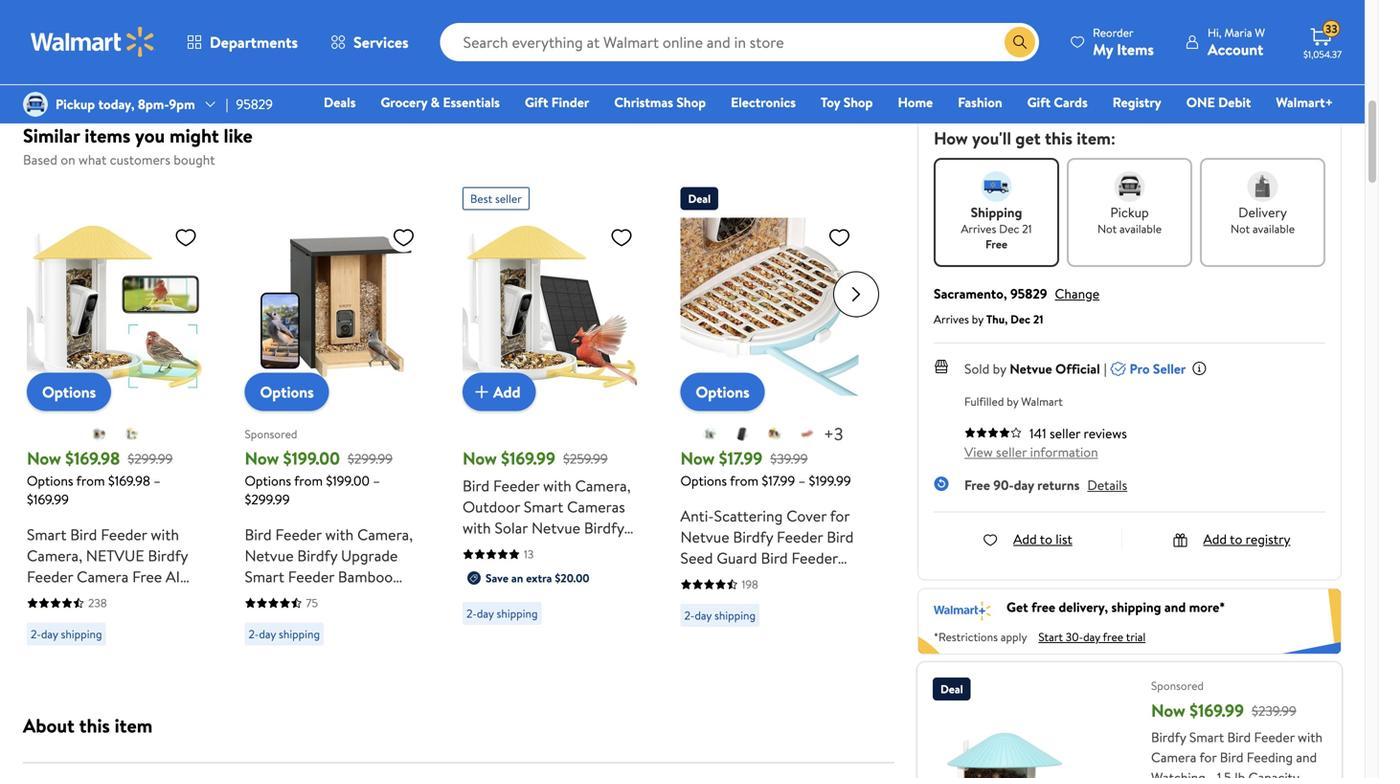 Task type: vqa. For each thing, say whether or not it's contained in the screenshot.
rightmost |
yes



Task type: describe. For each thing, give the bounding box(es) containing it.
save
[[486, 570, 509, 587]]

save an extra $20.00
[[486, 570, 590, 587]]

with inside bird feeder with camera, netvue birdfy upgrade smart feeder bamboo ideal gift for bird lover natural(lite+solar)
[[325, 524, 354, 546]]

options inside now $169.98 $299.99 options from $169.98 – $169.99
[[27, 472, 73, 490]]

birdfy inside anti-scattering cover for netvue birdfy feeder bird seed guard bird feeder accessories white, 2 pack
[[733, 527, 773, 548]]

free inside smart bird feeder with camera, netvue birdfy feeder camera free ai identify for parents and bird lover, yellow
[[132, 567, 162, 588]]

now for $169.98
[[27, 447, 61, 471]]

walmart+ link
[[1268, 92, 1342, 113]]

yellow inside the now $169.99 $259.99 bird feeder with camera, outdoor smart cameras with solar netvue birdfy lite for bird watching, yellow
[[463, 560, 505, 581]]

view seller information link
[[965, 443, 1098, 461]]

seller
[[1153, 359, 1186, 378]]

for inside the sponsored now $169.99 $239.99 birdfy smart bird feeder with camera for bird feeding and watching - 1.5 lb capacit
[[1200, 749, 1217, 767]]

how
[[934, 126, 968, 150]]

95829 for |
[[236, 95, 273, 113]]

lover,
[[57, 609, 97, 630]]

bird up 1.5
[[1220, 749, 1244, 767]]

$259.99
[[563, 449, 608, 468]]

delivery
[[1239, 203, 1287, 222]]

reviews
[[1084, 424, 1127, 443]]

for inside bird feeder with camera, netvue birdfy upgrade smart feeder bamboo ideal gift for bird lover natural(lite+solar)
[[309, 588, 329, 609]]

netvue
[[86, 546, 144, 567]]

year for 2-
[[1039, 50, 1064, 68]]

gift cards link
[[1019, 92, 1096, 113]]

fulfilled by walmart
[[965, 393, 1063, 410]]

services button
[[314, 19, 425, 65]]

$39.99
[[770, 449, 808, 468]]

add to favorites list, smart bird feeder with camera, netvue birdfy feeder camera free ai identify for parents and bird lover, yellow image
[[174, 226, 197, 250]]

bird up save an extra $20.00
[[514, 539, 541, 560]]

add to registry
[[1204, 530, 1291, 549]]

smart inside bird feeder with camera, netvue birdfy upgrade smart feeder bamboo ideal gift for bird lover natural(lite+solar)
[[245, 567, 284, 588]]

birdfy inside the sponsored now $169.99 $239.99 birdfy smart bird feeder with camera for bird feeding and watching - 1.5 lb capacit
[[1151, 729, 1186, 747]]

deal inside now $169.99 group
[[941, 682, 963, 698]]

shipping
[[971, 203, 1022, 222]]

sacramento, 95829 change arrives by thu, dec 21
[[934, 284, 1100, 327]]

more*
[[1189, 598, 1225, 617]]

trial
[[1126, 629, 1146, 646]]

netvue inside bird feeder with camera, netvue birdfy upgrade smart feeder bamboo ideal gift for bird lover natural(lite+solar)
[[245, 546, 294, 567]]

0 vertical spatial $169.98
[[65, 447, 120, 471]]

2- right '2-year plan - $16.00' checkbox
[[1028, 50, 1039, 68]]

shipping down 238 at the left bottom
[[61, 626, 102, 643]]

3-year plan - $22.00
[[1028, 80, 1142, 99]]

to for list
[[1040, 530, 1053, 549]]

2-Year plan - $16.00 checkbox
[[999, 51, 1016, 68]]

pro seller
[[1130, 359, 1186, 378]]

plan for $22.00
[[1067, 80, 1091, 99]]

about this item
[[23, 713, 153, 739]]

13
[[524, 546, 534, 563]]

watching
[[1151, 769, 1206, 779]]

seed
[[681, 548, 713, 569]]

21 inside sacramento, 95829 change arrives by thu, dec 21
[[1033, 311, 1044, 327]]

not for delivery
[[1231, 221, 1250, 237]]

options link for sponsored
[[245, 373, 329, 411]]

$169.99 inside now $169.98 $299.99 options from $169.98 – $169.99
[[27, 490, 69, 509]]

day down identify
[[41, 626, 58, 643]]

$299.99 inside now $169.98 $299.99 options from $169.98 – $169.99
[[128, 449, 173, 468]]

add to cart image
[[470, 381, 493, 404]]

debit
[[1219, 93, 1251, 112]]

get free delivery, shipping and more*
[[1007, 598, 1225, 617]]

0 vertical spatial $199.00
[[283, 447, 340, 471]]

sacramento,
[[934, 284, 1007, 303]]

camera, inside smart bird feeder with camera, netvue birdfy feeder camera free ai identify for parents and bird lover, yellow
[[27, 546, 82, 567]]

*restrictions
[[934, 629, 998, 646]]

bird feeder with camera, netvue birdfy upgrade smart feeder bamboo ideal gift for bird lover natural(lite+solar)
[[245, 524, 413, 630]]

details button
[[1088, 476, 1128, 494]]

gift inside bird feeder with camera, netvue birdfy upgrade smart feeder bamboo ideal gift for bird lover natural(lite+solar)
[[280, 588, 306, 609]]

list
[[1056, 530, 1073, 549]]

seller for best
[[495, 191, 522, 207]]

– inside sponsored now $199.00 $299.99 options from $199.00 – $299.99
[[373, 472, 380, 490]]

ideal
[[245, 588, 276, 609]]

item:
[[1077, 126, 1116, 150]]

accessories
[[681, 569, 759, 590]]

one
[[1187, 93, 1215, 112]]

bird up ideal
[[245, 524, 272, 546]]

– for $17.99
[[798, 472, 806, 490]]

pickup not available
[[1098, 203, 1162, 237]]

now $17.99 $39.99 options from $17.99 – $199.99
[[681, 447, 851, 490]]

deals link
[[315, 92, 364, 113]]

lite
[[463, 539, 488, 560]]

2- down accessories
[[684, 608, 695, 624]]

$169.99 inside the now $169.99 $259.99 bird feeder with camera, outdoor smart cameras with solar netvue birdfy lite for bird watching, yellow
[[501, 447, 556, 471]]

christmas shop link
[[606, 92, 715, 113]]

1 vertical spatial free
[[965, 476, 990, 494]]

view seller information
[[965, 443, 1098, 461]]

one debit
[[1187, 93, 1251, 112]]

registry
[[1113, 93, 1162, 112]]

*restrictions apply
[[934, 629, 1027, 646]]

might
[[170, 122, 219, 149]]

home
[[898, 93, 933, 112]]

bird feeder with camera, outdoor smart cameras with solar netvue birdfy lite for bird watching, yellow image
[[463, 218, 641, 396]]

2-day shipping down the "save"
[[466, 606, 538, 622]]

camera, inside the now $169.99 $259.99 bird feeder with camera, outdoor smart cameras with solar netvue birdfy lite for bird watching, yellow
[[575, 476, 631, 497]]

30-
[[1066, 629, 1083, 646]]

walmart plus image
[[934, 598, 991, 621]]

sponsored now $169.99 $239.99 birdfy smart bird feeder with camera for bird feeding and watching - 1.5 lb capacit
[[1151, 678, 1323, 779]]

from inside sponsored now $199.00 $299.99 options from $199.00 – $299.99
[[294, 472, 323, 490]]

$16.00
[[1102, 50, 1140, 68]]

add for add a protection plan what's covered
[[999, 6, 1023, 25]]

day down accessories
[[695, 608, 712, 624]]

deals
[[324, 93, 356, 112]]

0 vertical spatial deal
[[688, 191, 711, 207]]

lover
[[363, 588, 400, 609]]

day inside get free delivery, shipping and more* banner
[[1083, 629, 1100, 646]]

$20.00
[[555, 570, 590, 587]]

pickup today, 8pm-9pm
[[56, 95, 195, 113]]

get
[[1007, 598, 1028, 617]]

thu,
[[986, 311, 1008, 327]]

sponsored for $199.00
[[245, 426, 297, 443]]

reorder
[[1093, 24, 1134, 41]]

grocery
[[381, 93, 427, 112]]

– for $169.98
[[153, 472, 161, 490]]

birdfy inside bird feeder with camera, netvue birdfy upgrade smart feeder bamboo ideal gift for bird lover natural(lite+solar)
[[297, 546, 337, 567]]

dec inside "shipping arrives dec 21 free"
[[999, 221, 1020, 237]]

you
[[135, 122, 165, 149]]

by for sold
[[993, 359, 1007, 378]]

bird left lover,
[[27, 609, 54, 630]]

birdfy smart bird feeder with camera for bird feeding and watching - 1.5 lb capacity, blue image
[[933, 709, 1136, 779]]

toy shop
[[821, 93, 873, 112]]

next slide for similar items you might like list image
[[833, 272, 879, 318]]

and inside the sponsored now $169.99 $239.99 birdfy smart bird feeder with camera for bird feeding and watching - 1.5 lb capacit
[[1296, 749, 1317, 767]]

cards
[[1054, 93, 1088, 112]]

services
[[354, 32, 409, 53]]

maria
[[1225, 24, 1252, 41]]

netvue up walmart
[[1010, 359, 1052, 378]]

0 vertical spatial free
[[1032, 598, 1056, 617]]

3-Year plan - $22.00 checkbox
[[999, 81, 1016, 98]]

day down ideal
[[259, 626, 276, 643]]

netvue inside anti-scattering cover for netvue birdfy feeder bird seed guard bird feeder accessories white, 2 pack
[[681, 527, 730, 548]]

smart inside the sponsored now $169.99 $239.99 birdfy smart bird feeder with camera for bird feeding and watching - 1.5 lb capacit
[[1190, 729, 1224, 747]]

and inside banner
[[1165, 598, 1186, 617]]

from for $169.98
[[76, 472, 105, 490]]

birdfy ai+solar(yellow) image
[[767, 427, 783, 442]]

3 options link from the left
[[681, 373, 765, 411]]

yellow inside smart bird feeder with camera, netvue birdfy feeder camera free ai identify for parents and bird lover, yellow
[[101, 609, 143, 630]]

add a protection plan what's covered
[[999, 6, 1222, 25]]

now inside the sponsored now $169.99 $239.99 birdfy smart bird feeder with camera for bird feeding and watching - 1.5 lb capacit
[[1151, 699, 1186, 723]]

an
[[511, 570, 523, 587]]

2- down lite
[[466, 606, 477, 622]]

grocery & essentials
[[381, 93, 500, 112]]

add for add to registry
[[1204, 530, 1227, 549]]

information
[[1030, 443, 1098, 461]]

product group containing now $199.00
[[245, 180, 423, 682]]

start
[[1039, 629, 1063, 646]]

1 horizontal spatial this
[[1045, 126, 1073, 150]]

sponsored for $169.99
[[1151, 678, 1204, 695]]

free inside "shipping arrives dec 21 free"
[[986, 236, 1008, 252]]

by inside sacramento, 95829 change arrives by thu, dec 21
[[972, 311, 984, 327]]

0 vertical spatial plan
[[1101, 6, 1126, 25]]

items
[[1117, 39, 1154, 60]]

upgrade
[[341, 546, 398, 567]]

pickup for not
[[1110, 203, 1149, 222]]

cameras
[[567, 497, 625, 518]]

anti-
[[681, 506, 714, 527]]

day down the "save"
[[477, 606, 494, 622]]

now for $169.99
[[463, 447, 497, 471]]

add to favorites list, bird feeder with camera, outdoor smart cameras with solar netvue birdfy lite for bird watching, yellow image
[[610, 226, 633, 250]]

2-day shipping down identify
[[31, 626, 102, 643]]

smart bird feeder with camera, netvue birdfy feeder camera free ai identify for parents and bird lover, yellow image
[[27, 218, 205, 396]]

account
[[1208, 39, 1264, 60]]

departments button
[[171, 19, 314, 65]]

smart inside smart bird feeder with camera, netvue birdfy feeder camera free ai identify for parents and bird lover, yellow
[[27, 524, 67, 546]]

feeder inside the sponsored now $169.99 $239.99 birdfy smart bird feeder with camera for bird feeding and watching - 1.5 lb capacit
[[1254, 729, 1295, 747]]

| for | 95829
[[226, 95, 228, 113]]

apply
[[1001, 629, 1027, 646]]

home link
[[889, 92, 942, 113]]

now $169.98 $299.99 options from $169.98 – $169.99
[[27, 447, 173, 509]]

| 95829
[[226, 95, 273, 113]]

camera, inside bird feeder with camera, netvue birdfy upgrade smart feeder bamboo ideal gift for bird lover natural(lite+solar)
[[357, 524, 413, 546]]

to for registry
[[1230, 530, 1243, 549]]

dec inside sacramento, 95829 change arrives by thu, dec 21
[[1011, 311, 1031, 327]]

1 vertical spatial $169.98
[[108, 472, 150, 490]]

delivery,
[[1059, 598, 1108, 617]]

cover
[[787, 506, 827, 527]]

bird up the lb
[[1228, 729, 1251, 747]]

not for pickup
[[1098, 221, 1117, 237]]

options inside now $17.99 $39.99 options from $17.99 – $199.99
[[681, 472, 727, 490]]

my
[[1093, 39, 1113, 60]]

now $169.99 group
[[918, 663, 1342, 779]]

type c solar image
[[735, 427, 750, 442]]

1 vertical spatial free
[[1103, 629, 1124, 646]]

3-
[[1028, 80, 1039, 99]]

smart inside the now $169.99 $259.99 bird feeder with camera, outdoor smart cameras with solar netvue birdfy lite for bird watching, yellow
[[524, 497, 564, 518]]

pickup for today,
[[56, 95, 95, 113]]



Task type: locate. For each thing, give the bounding box(es) containing it.
feeder inside the now $169.99 $259.99 bird feeder with camera, outdoor smart cameras with solar netvue birdfy lite for bird watching, yellow
[[493, 476, 540, 497]]

not inside delivery not available
[[1231, 221, 1250, 237]]

1 horizontal spatial and
[[1165, 598, 1186, 617]]

2 horizontal spatial from
[[730, 472, 759, 490]]

smart up identify
[[27, 524, 67, 546]]

gift
[[525, 93, 548, 112], [1027, 93, 1051, 112], [280, 588, 306, 609]]

change button
[[1055, 284, 1100, 303]]

add for add
[[493, 382, 521, 403]]

2 to from the left
[[1230, 530, 1243, 549]]

free left ai
[[132, 567, 162, 588]]

1 horizontal spatial from
[[294, 472, 323, 490]]

1 horizontal spatial 95829
[[1010, 284, 1047, 303]]

arrives inside "shipping arrives dec 21 free"
[[961, 221, 997, 237]]

0 horizontal spatial –
[[153, 472, 161, 490]]

2 shop from the left
[[844, 93, 873, 112]]

camera inside smart bird feeder with camera, netvue birdfy feeder camera free ai identify for parents and bird lover, yellow
[[77, 567, 129, 588]]

| for |
[[1104, 359, 1107, 378]]

1 horizontal spatial 21
[[1033, 311, 1044, 327]]

 image
[[23, 92, 48, 117]]

shipping down an
[[497, 606, 538, 622]]

available for pickup
[[1120, 221, 1162, 237]]

available for delivery
[[1253, 221, 1295, 237]]

dec down intent image for shipping
[[999, 221, 1020, 237]]

0 horizontal spatial sponsored
[[245, 426, 297, 443]]

for left 'parents'
[[81, 588, 101, 609]]

w
[[1255, 24, 1265, 41]]

not inside pickup not available
[[1098, 221, 1117, 237]]

0 vertical spatial $17.99
[[719, 447, 763, 471]]

outdoor
[[463, 497, 520, 518]]

&
[[431, 93, 440, 112]]

0 vertical spatial $169.99
[[501, 447, 556, 471]]

intent image for shipping image
[[981, 171, 1012, 202]]

now
[[27, 447, 61, 471], [245, 447, 279, 471], [463, 447, 497, 471], [681, 447, 715, 471], [1151, 699, 1186, 723]]

1 vertical spatial 21
[[1033, 311, 1044, 327]]

camera inside the sponsored now $169.99 $239.99 birdfy smart bird feeder with camera for bird feeding and watching - 1.5 lb capacit
[[1151, 749, 1197, 767]]

options link for now
[[27, 373, 111, 411]]

gift left cards
[[1027, 93, 1051, 112]]

netvue up accessories
[[681, 527, 730, 548]]

2 product group from the left
[[245, 180, 423, 682]]

options inside sponsored now $199.00 $299.99 options from $199.00 – $299.99
[[245, 472, 291, 490]]

add to favorites list, anti-scattering cover for netvue birdfy feeder bird seed guard bird feeder accessories white, 2 pack image
[[828, 226, 851, 250]]

1 horizontal spatial not
[[1231, 221, 1250, 237]]

best seller
[[470, 191, 522, 207]]

bird right 75
[[333, 588, 360, 609]]

for inside smart bird feeder with camera, netvue birdfy feeder camera free ai identify for parents and bird lover, yellow
[[81, 588, 101, 609]]

free left 'trial' at the bottom right
[[1103, 629, 1124, 646]]

seller for view
[[996, 443, 1027, 461]]

– inside now $169.98 $299.99 options from $169.98 – $169.99
[[153, 472, 161, 490]]

from inside now $17.99 $39.99 options from $17.99 – $199.99
[[730, 472, 759, 490]]

0 vertical spatial free
[[986, 236, 1008, 252]]

arrives inside sacramento, 95829 change arrives by thu, dec 21
[[934, 311, 969, 327]]

day down delivery,
[[1083, 629, 1100, 646]]

2 vertical spatial plan
[[1067, 80, 1091, 99]]

0 horizontal spatial camera,
[[27, 546, 82, 567]]

add to favorites list, bird feeder with camera, netvue birdfy upgrade smart feeder bamboo ideal gift for bird lover natural(lite+solar) image
[[392, 226, 415, 250]]

available in additional 3 variants element
[[824, 422, 843, 446]]

1 vertical spatial pickup
[[1110, 203, 1149, 222]]

free left 90-
[[965, 476, 990, 494]]

95829 up like on the top of page
[[236, 95, 273, 113]]

0 vertical spatial this
[[1045, 126, 1073, 150]]

1 product group from the left
[[27, 180, 205, 682]]

bird feeder with camera, netvue birdfy upgrade smart feeder bamboo ideal gift for bird lover natural(lite+solar) image
[[245, 218, 423, 396]]

1 horizontal spatial options link
[[245, 373, 329, 411]]

what
[[79, 150, 107, 169]]

1 year from the top
[[1039, 50, 1064, 68]]

95829
[[236, 95, 273, 113], [1010, 284, 1047, 303]]

plan
[[1101, 6, 1126, 25], [1067, 50, 1091, 68], [1067, 80, 1091, 99]]

dec right thu,
[[1011, 311, 1031, 327]]

0 horizontal spatial shop
[[677, 93, 706, 112]]

- for $22.00
[[1094, 80, 1099, 99]]

free right the get
[[1032, 598, 1056, 617]]

2 horizontal spatial by
[[1007, 393, 1019, 410]]

what's
[[1134, 6, 1172, 25]]

netvue inside the now $169.99 $259.99 bird feeder with camera, outdoor smart cameras with solar netvue birdfy lite for bird watching, yellow
[[532, 518, 581, 539]]

| up like on the top of page
[[226, 95, 228, 113]]

1 vertical spatial dec
[[1011, 311, 1031, 327]]

to left list
[[1040, 530, 1053, 549]]

for left bamboo
[[309, 588, 329, 609]]

0 horizontal spatial camera
[[77, 567, 129, 588]]

Walmart Site-Wide search field
[[440, 23, 1039, 61]]

walmart image
[[31, 27, 155, 57]]

yellow
[[463, 560, 505, 581], [101, 609, 143, 630]]

1 horizontal spatial $169.99
[[501, 447, 556, 471]]

0 horizontal spatial free
[[1032, 598, 1056, 617]]

2 horizontal spatial gift
[[1027, 93, 1051, 112]]

1 horizontal spatial gift
[[525, 93, 548, 112]]

by right fulfilled on the bottom right of the page
[[1007, 393, 1019, 410]]

1 to from the left
[[1040, 530, 1053, 549]]

shop for christmas shop
[[677, 93, 706, 112]]

2 vertical spatial free
[[132, 567, 162, 588]]

0 horizontal spatial this
[[79, 713, 110, 739]]

and inside smart bird feeder with camera, netvue birdfy feeder camera free ai identify for parents and bird lover, yellow
[[158, 588, 182, 609]]

pickup inside pickup not available
[[1110, 203, 1149, 222]]

for inside the now $169.99 $259.99 bird feeder with camera, outdoor smart cameras with solar netvue birdfy lite for bird watching, yellow
[[491, 539, 511, 560]]

0 vertical spatial year
[[1039, 50, 1064, 68]]

1 vertical spatial $199.00
[[326, 472, 370, 490]]

shipping up 'trial' at the bottom right
[[1112, 598, 1161, 617]]

0 vertical spatial camera
[[77, 567, 129, 588]]

1 horizontal spatial available
[[1253, 221, 1295, 237]]

camera, down $259.99
[[575, 476, 631, 497]]

1 horizontal spatial deal
[[941, 682, 963, 698]]

details
[[1088, 476, 1128, 494]]

2 horizontal spatial $299.99
[[348, 449, 393, 468]]

1 vertical spatial $169.99
[[27, 490, 69, 509]]

141
[[1030, 424, 1047, 443]]

now inside the now $169.99 $259.99 bird feeder with camera, outdoor smart cameras with solar netvue birdfy lite for bird watching, yellow
[[463, 447, 497, 471]]

sponsored inside sponsored now $199.00 $299.99 options from $199.00 – $299.99
[[245, 426, 297, 443]]

available down 'intent image for delivery'
[[1253, 221, 1295, 237]]

+3
[[824, 422, 843, 446]]

camera,
[[575, 476, 631, 497], [357, 524, 413, 546], [27, 546, 82, 567]]

1 shop from the left
[[677, 93, 706, 112]]

2
[[809, 569, 817, 590]]

0 horizontal spatial yellow
[[101, 609, 143, 630]]

bird up lite
[[463, 476, 490, 497]]

electronics link
[[722, 92, 805, 113]]

0 vertical spatial by
[[972, 311, 984, 327]]

3 product group from the left
[[463, 180, 641, 682]]

netvue up 13 in the bottom left of the page
[[532, 518, 581, 539]]

shop
[[677, 93, 706, 112], [844, 93, 873, 112]]

shipping
[[1112, 598, 1161, 617], [497, 606, 538, 622], [715, 608, 756, 624], [61, 626, 102, 643], [279, 626, 320, 643]]

1 vertical spatial |
[[1104, 359, 1107, 378]]

2 year from the top
[[1039, 80, 1064, 99]]

birdfy
[[584, 518, 624, 539], [733, 527, 773, 548], [148, 546, 188, 567], [297, 546, 337, 567], [1151, 729, 1186, 747]]

smart up 13 in the bottom left of the page
[[524, 497, 564, 518]]

camera
[[77, 567, 129, 588], [1151, 749, 1197, 767]]

by right sold
[[993, 359, 1007, 378]]

this right get
[[1045, 126, 1073, 150]]

birdfy ai with solar image
[[702, 427, 717, 442]]

to left registry
[[1230, 530, 1243, 549]]

1 horizontal spatial seller
[[996, 443, 1027, 461]]

2 vertical spatial -
[[1209, 769, 1214, 779]]

0 horizontal spatial from
[[76, 472, 105, 490]]

netvue up ideal
[[245, 546, 294, 567]]

about
[[23, 713, 75, 739]]

shop right toy
[[844, 93, 873, 112]]

intent image for delivery image
[[1248, 171, 1278, 202]]

now inside now $169.98 $299.99 options from $169.98 – $169.99
[[27, 447, 61, 471]]

2 vertical spatial $169.99
[[1190, 699, 1244, 723]]

plan for $16.00
[[1067, 50, 1091, 68]]

birdfy up 198
[[733, 527, 773, 548]]

$169.99 inside the sponsored now $169.99 $239.99 birdfy smart bird feeder with camera for bird feeding and watching - 1.5 lb capacit
[[1190, 699, 1244, 723]]

1 vertical spatial year
[[1039, 80, 1064, 99]]

now inside sponsored now $199.00 $299.99 options from $199.00 – $299.99
[[245, 447, 279, 471]]

yellow left an
[[463, 560, 505, 581]]

get free delivery, shipping and more* banner
[[918, 588, 1342, 655]]

yellow right lover,
[[101, 609, 143, 630]]

0 vertical spatial 95829
[[236, 95, 273, 113]]

- left $16.00
[[1094, 50, 1099, 68]]

1 available from the left
[[1120, 221, 1162, 237]]

walmart
[[1021, 393, 1063, 410]]

- left $22.00
[[1094, 80, 1099, 99]]

shop for toy shop
[[844, 93, 873, 112]]

available inside delivery not available
[[1253, 221, 1295, 237]]

1 horizontal spatial pickup
[[1110, 203, 1149, 222]]

by for fulfilled
[[1007, 393, 1019, 410]]

2 horizontal spatial seller
[[1050, 424, 1081, 443]]

1 vertical spatial plan
[[1067, 50, 1091, 68]]

birdfy yellow image
[[123, 427, 139, 442]]

1 – from the left
[[153, 472, 161, 490]]

day down view seller information link
[[1014, 476, 1034, 494]]

birdfy inside the now $169.99 $259.99 bird feeder with camera, outdoor smart cameras with solar netvue birdfy lite for bird watching, yellow
[[584, 518, 624, 539]]

from for $17.99
[[730, 472, 759, 490]]

product group
[[27, 180, 205, 682], [245, 180, 423, 682], [463, 180, 641, 682], [681, 180, 859, 682]]

33
[[1326, 21, 1338, 37]]

shop right christmas
[[677, 93, 706, 112]]

with inside the sponsored now $169.99 $239.99 birdfy smart bird feeder with camera for bird feeding and watching - 1.5 lb capacit
[[1298, 729, 1323, 747]]

gift for gift cards
[[1027, 93, 1051, 112]]

covered
[[1175, 6, 1222, 25]]

95829 for sacramento,
[[1010, 284, 1047, 303]]

camera up watching
[[1151, 749, 1197, 767]]

2-day shipping
[[466, 606, 538, 622], [684, 608, 756, 624], [31, 626, 102, 643], [249, 626, 320, 643]]

0 vertical spatial |
[[226, 95, 228, 113]]

bird right cover
[[827, 527, 854, 548]]

camera, up identify
[[27, 546, 82, 567]]

product group containing now $169.99
[[463, 180, 641, 682]]

delivery not available
[[1231, 203, 1295, 237]]

electronics
[[731, 93, 796, 112]]

2-day shipping down 75
[[249, 626, 320, 643]]

$17.99 down type c solar icon
[[719, 447, 763, 471]]

add to registry button
[[1173, 530, 1291, 549]]

lb
[[1235, 769, 1245, 779]]

this left item
[[79, 713, 110, 739]]

2- down ideal
[[249, 626, 259, 643]]

0 horizontal spatial seller
[[495, 191, 522, 207]]

1 horizontal spatial yellow
[[463, 560, 505, 581]]

bird down now $169.98 $299.99 options from $169.98 – $169.99
[[70, 524, 97, 546]]

pickup down the intent image for pickup on the top of page
[[1110, 203, 1149, 222]]

arrives down sacramento,
[[934, 311, 969, 327]]

product group containing +3
[[681, 180, 859, 682]]

0 vertical spatial 21
[[1022, 221, 1032, 237]]

birdfy up '$20.00'
[[584, 518, 624, 539]]

1 vertical spatial 95829
[[1010, 284, 1047, 303]]

1 vertical spatial by
[[993, 359, 1007, 378]]

$299.99
[[128, 449, 173, 468], [348, 449, 393, 468], [245, 490, 290, 509]]

free
[[1032, 598, 1056, 617], [1103, 629, 1124, 646]]

this
[[1045, 126, 1073, 150], [79, 713, 110, 739]]

1 vertical spatial this
[[79, 713, 110, 739]]

from inside now $169.98 $299.99 options from $169.98 – $169.99
[[76, 472, 105, 490]]

birdfy blue image
[[91, 427, 106, 442]]

3 from from the left
[[730, 472, 759, 490]]

95829 inside sacramento, 95829 change arrives by thu, dec 21
[[1010, 284, 1047, 303]]

plan up my
[[1101, 6, 1126, 25]]

$169.98 down birdfy yellow 'icon'
[[108, 472, 150, 490]]

seller right '141'
[[1050, 424, 1081, 443]]

0 horizontal spatial 95829
[[236, 95, 273, 113]]

for up watching
[[1200, 749, 1217, 767]]

add button
[[463, 373, 536, 411]]

options link up sponsored now $199.00 $299.99 options from $199.00 – $299.99 on the left
[[245, 373, 329, 411]]

1 vertical spatial arrives
[[934, 311, 969, 327]]

by left thu,
[[972, 311, 984, 327]]

gift left finder
[[525, 93, 548, 112]]

toy shop link
[[812, 92, 882, 113]]

finder
[[551, 93, 589, 112]]

| right official
[[1104, 359, 1107, 378]]

0 horizontal spatial 21
[[1022, 221, 1032, 237]]

1 horizontal spatial camera,
[[357, 524, 413, 546]]

1 horizontal spatial |
[[1104, 359, 1107, 378]]

and right feeding
[[1296, 749, 1317, 767]]

$17.99 down $39.99
[[762, 472, 795, 490]]

1 options link from the left
[[27, 373, 111, 411]]

not down 'intent image for delivery'
[[1231, 221, 1250, 237]]

feeding
[[1247, 749, 1293, 767]]

one debit link
[[1178, 92, 1260, 113]]

today,
[[98, 95, 135, 113]]

year for 3-
[[1039, 80, 1064, 99]]

now for $17.99
[[681, 447, 715, 471]]

shipping down 198
[[715, 608, 756, 624]]

0 horizontal spatial to
[[1040, 530, 1053, 549]]

birdfy inside smart bird feeder with camera, netvue birdfy feeder camera free ai identify for parents and bird lover, yellow
[[148, 546, 188, 567]]

hi,
[[1208, 24, 1222, 41]]

4 product group from the left
[[681, 180, 859, 682]]

0 horizontal spatial by
[[972, 311, 984, 327]]

2 horizontal spatial camera,
[[575, 476, 631, 497]]

4.1206 stars out of 5, based on 141 seller reviews element
[[965, 427, 1022, 438]]

$169.99
[[501, 447, 556, 471], [27, 490, 69, 509], [1190, 699, 1244, 723]]

1 horizontal spatial free
[[1103, 629, 1124, 646]]

now inside now $17.99 $39.99 options from $17.99 – $199.99
[[681, 447, 715, 471]]

plan left my
[[1067, 50, 1091, 68]]

sold
[[965, 359, 990, 378]]

pack
[[821, 569, 852, 590]]

bird feeder with camera, netvue birdfy smart bird feeder christmas gift box with greeting card, blue - image 5 of 10 image
[[33, 0, 145, 45]]

0 vertical spatial sponsored
[[245, 426, 297, 443]]

watching,
[[545, 539, 611, 560]]

camera up 238 at the left bottom
[[77, 567, 129, 588]]

options link up birdfy ai with solar icon
[[681, 373, 765, 411]]

seller for 141
[[1050, 424, 1081, 443]]

1 vertical spatial $17.99
[[762, 472, 795, 490]]

product group containing now $169.98
[[27, 180, 205, 682]]

2 from from the left
[[294, 472, 323, 490]]

protection
[[1036, 6, 1098, 25]]

1 horizontal spatial –
[[373, 472, 380, 490]]

and left more*
[[1165, 598, 1186, 617]]

search icon image
[[1013, 34, 1028, 50]]

wpp logo image
[[949, 4, 984, 39]]

2 horizontal spatial and
[[1296, 749, 1317, 767]]

2-
[[1028, 50, 1039, 68], [466, 606, 477, 622], [684, 608, 695, 624], [31, 626, 41, 643], [249, 626, 259, 643]]

shipping inside get free delivery, shipping and more* banner
[[1112, 598, 1161, 617]]

seller right best
[[495, 191, 522, 207]]

walmart+
[[1276, 93, 1333, 112]]

1 horizontal spatial camera
[[1151, 749, 1197, 767]]

shop inside the toy shop link
[[844, 93, 873, 112]]

options link up birdfy blue image
[[27, 373, 111, 411]]

2 available from the left
[[1253, 221, 1295, 237]]

to
[[1040, 530, 1053, 549], [1230, 530, 1243, 549]]

shipping down 75
[[279, 626, 320, 643]]

birdfy-hummingbird perch image
[[800, 427, 815, 442]]

birdfy up 75
[[297, 546, 337, 567]]

pickup up similar
[[56, 95, 95, 113]]

0 vertical spatial -
[[1094, 50, 1099, 68]]

1 vertical spatial camera
[[1151, 749, 1197, 767]]

christmas shop
[[614, 93, 706, 112]]

parents
[[104, 588, 155, 609]]

bird right guard
[[761, 548, 788, 569]]

plan down 2-year plan - $16.00
[[1067, 80, 1091, 99]]

1 horizontal spatial by
[[993, 359, 1007, 378]]

1 horizontal spatial shop
[[844, 93, 873, 112]]

0 horizontal spatial available
[[1120, 221, 1162, 237]]

2-day shipping down accessories
[[684, 608, 756, 624]]

2 vertical spatial by
[[1007, 393, 1019, 410]]

1 horizontal spatial to
[[1230, 530, 1243, 549]]

1 vertical spatial sponsored
[[1151, 678, 1204, 695]]

0 horizontal spatial and
[[158, 588, 182, 609]]

$169.98 down birdfy blue image
[[65, 447, 120, 471]]

guard
[[717, 548, 757, 569]]

shop inside christmas shop link
[[677, 93, 706, 112]]

1 not from the left
[[1098, 221, 1117, 237]]

natural(lite+solar)
[[245, 609, 372, 630]]

95829 left change button
[[1010, 284, 1047, 303]]

birdfy up watching
[[1151, 729, 1186, 747]]

1 from from the left
[[76, 472, 105, 490]]

christmas
[[614, 93, 673, 112]]

gift finder link
[[516, 92, 598, 113]]

add to list button
[[983, 530, 1073, 549]]

2 horizontal spatial options link
[[681, 373, 765, 411]]

free down shipping
[[986, 236, 1008, 252]]

2 horizontal spatial –
[[798, 472, 806, 490]]

gift cards
[[1027, 93, 1088, 112]]

2 – from the left
[[373, 472, 380, 490]]

add inside 'button'
[[493, 382, 521, 403]]

2- down identify
[[31, 626, 41, 643]]

0 horizontal spatial options link
[[27, 373, 111, 411]]

day
[[1014, 476, 1034, 494], [477, 606, 494, 622], [695, 608, 712, 624], [41, 626, 58, 643], [259, 626, 276, 643], [1083, 629, 1100, 646]]

gift finder
[[525, 93, 589, 112]]

for inside anti-scattering cover for netvue birdfy feeder bird seed guard bird feeder accessories white, 2 pack
[[830, 506, 850, 527]]

0 horizontal spatial not
[[1098, 221, 1117, 237]]

add for add to list
[[1014, 530, 1037, 549]]

bird
[[463, 476, 490, 497], [70, 524, 97, 546], [245, 524, 272, 546], [827, 527, 854, 548], [514, 539, 541, 560], [761, 548, 788, 569], [333, 588, 360, 609], [27, 609, 54, 630], [1228, 729, 1251, 747], [1220, 749, 1244, 767]]

0 horizontal spatial gift
[[280, 588, 306, 609]]

gift left 75
[[280, 588, 306, 609]]

with
[[543, 476, 572, 497], [463, 518, 491, 539], [151, 524, 179, 546], [325, 524, 354, 546], [1298, 729, 1323, 747]]

not down the intent image for pickup on the top of page
[[1098, 221, 1117, 237]]

white,
[[762, 569, 805, 590]]

– inside now $17.99 $39.99 options from $17.99 – $199.99
[[798, 472, 806, 490]]

21 up sacramento, 95829 change arrives by thu, dec 21
[[1022, 221, 1032, 237]]

0 horizontal spatial pickup
[[56, 95, 95, 113]]

21 right thu,
[[1033, 311, 1044, 327]]

gift for gift finder
[[525, 93, 548, 112]]

1 vertical spatial deal
[[941, 682, 963, 698]]

Search search field
[[440, 23, 1039, 61]]

feeder
[[493, 476, 540, 497], [101, 524, 147, 546], [275, 524, 322, 546], [777, 527, 823, 548], [792, 548, 838, 569], [27, 567, 73, 588], [288, 567, 334, 588], [1254, 729, 1295, 747]]

$199.00
[[283, 447, 340, 471], [326, 472, 370, 490]]

- for $16.00
[[1094, 50, 1099, 68]]

21 inside "shipping arrives dec 21 free"
[[1022, 221, 1032, 237]]

1 horizontal spatial $299.99
[[245, 490, 290, 509]]

fashion link
[[949, 92, 1011, 113]]

intent image for pickup image
[[1114, 171, 1145, 202]]

1 horizontal spatial sponsored
[[1151, 678, 1204, 695]]

for right cover
[[830, 506, 850, 527]]

bamboo
[[338, 567, 393, 588]]

3 – from the left
[[798, 472, 806, 490]]

1 vertical spatial -
[[1094, 80, 1099, 99]]

sponsored
[[245, 426, 297, 443], [1151, 678, 1204, 695]]

with inside smart bird feeder with camera, netvue birdfy feeder camera free ai identify for parents and bird lover, yellow
[[151, 524, 179, 546]]

fulfilled
[[965, 393, 1004, 410]]

0 vertical spatial arrives
[[961, 221, 997, 237]]

pro seller info image
[[1192, 361, 1207, 376]]

smart up natural(lite+solar)
[[245, 567, 284, 588]]

shipping arrives dec 21 free
[[961, 203, 1032, 252]]

available inside pickup not available
[[1120, 221, 1162, 237]]

not
[[1098, 221, 1117, 237], [1231, 221, 1250, 237]]

0 horizontal spatial $299.99
[[128, 449, 173, 468]]

0 vertical spatial dec
[[999, 221, 1020, 237]]

free 90-day returns details
[[965, 476, 1128, 494]]

2 horizontal spatial $169.99
[[1190, 699, 1244, 723]]

toy
[[821, 93, 840, 112]]

year
[[1039, 50, 1064, 68], [1039, 80, 1064, 99]]

0 horizontal spatial deal
[[688, 191, 711, 207]]

and right 'parents'
[[158, 588, 182, 609]]

2 options link from the left
[[245, 373, 329, 411]]

anti-scattering cover for netvue birdfy feeder bird seed guard bird feeder accessories white, 2 pack image
[[681, 218, 859, 396]]

sponsored now $199.00 $299.99 options from $199.00 – $299.99
[[245, 426, 393, 509]]

for
[[830, 506, 850, 527], [491, 539, 511, 560], [81, 588, 101, 609], [309, 588, 329, 609], [1200, 749, 1217, 767]]

smart bird feeder with camera, netvue birdfy feeder camera free ai identify for parents and bird lover, yellow
[[27, 524, 188, 630]]

arrives down intent image for shipping
[[961, 221, 997, 237]]

- inside the sponsored now $169.99 $239.99 birdfy smart bird feeder with camera for bird feeding and watching - 1.5 lb capacit
[[1209, 769, 1214, 779]]

smart up 1.5
[[1190, 729, 1224, 747]]

$199.99
[[809, 472, 851, 490]]

sponsored inside the sponsored now $169.99 $239.99 birdfy smart bird feeder with camera for bird feeding and watching - 1.5 lb capacit
[[1151, 678, 1204, 695]]

2 not from the left
[[1231, 221, 1250, 237]]

for right lite
[[491, 539, 511, 560]]



